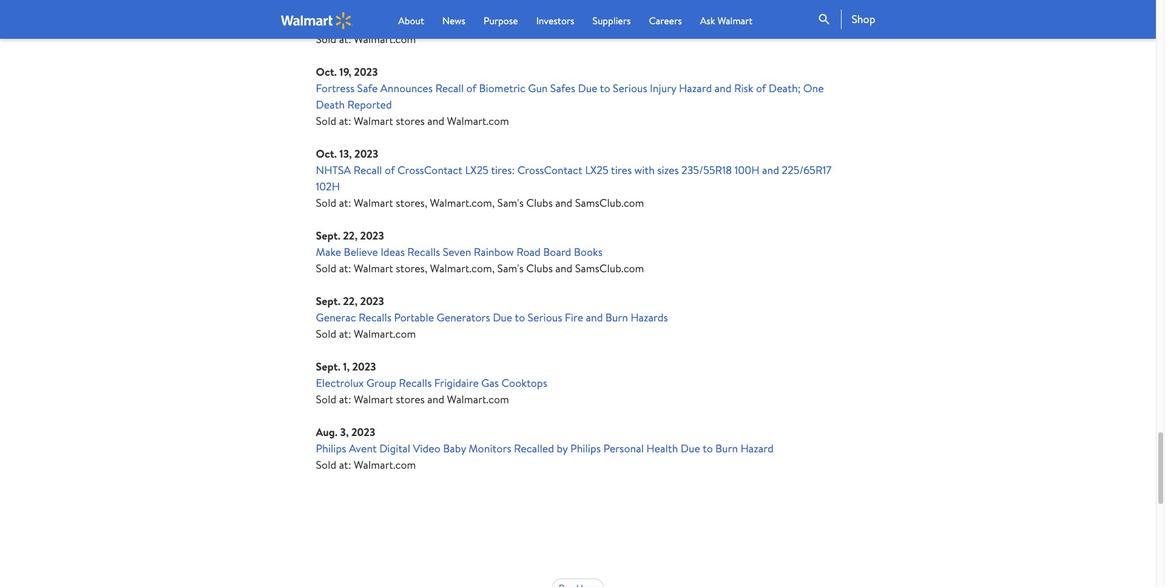 Task type: vqa. For each thing, say whether or not it's contained in the screenshot.
Apply
no



Task type: locate. For each thing, give the bounding box(es) containing it.
walmart down believe
[[354, 261, 393, 276]]

1 horizontal spatial lx25
[[585, 162, 609, 178]]

oct. inside oct. 19, 2023 fortress safe announces recall of biometric gun safes due to serious injury hazard and risk of death; one death reported sold at: walmart stores and walmart.com
[[316, 64, 337, 79]]

sept. 22, 2023 make believe ideas recalls seven rainbow road board books sold at: walmart stores, walmart.com, sam's clubs and samsclub.com
[[316, 228, 644, 276]]

walmart.com
[[354, 31, 416, 47], [447, 113, 509, 128], [354, 326, 416, 341], [447, 392, 509, 407], [354, 457, 416, 472]]

2 walmart.com, from the top
[[430, 261, 495, 276]]

baby
[[443, 441, 466, 456]]

avent
[[349, 441, 377, 456]]

oct. inside 'oct. 13, 2023 nhtsa recall of crosscontact lx25 tires: crosscontact lx25 tires with sizes 235/55r18 100h and 225/65r17 102h sold at: walmart stores, walmart.com, sam's clubs and samsclub.com'
[[316, 146, 337, 161]]

1 lx25 from the left
[[465, 162, 489, 178]]

at: inside sept. 22, 2023 generac recalls portable generators due to serious fire and burn hazards sold at: walmart.com
[[339, 326, 351, 341]]

of inside 'oct. 13, 2023 nhtsa recall of crosscontact lx25 tires: crosscontact lx25 tires with sizes 235/55r18 100h and 225/65r17 102h sold at: walmart stores, walmart.com, sam's clubs and samsclub.com'
[[385, 162, 395, 178]]

5 at: from the top
[[339, 326, 351, 341]]

tires:
[[491, 162, 515, 178]]

burn inside aug. 3, 2023 philips avent digital video baby monitors recalled by philips personal health due to burn hazard sold at: walmart.com
[[715, 441, 738, 456]]

1 horizontal spatial crosscontact
[[517, 162, 582, 178]]

1 vertical spatial stores,
[[396, 261, 427, 276]]

electrolux group recalls frigidaire gas cooktops link
[[316, 375, 547, 391]]

at: down believe
[[339, 261, 351, 276]]

to inside aug. 3, 2023 philips avent digital video baby monitors recalled by philips personal health due to burn hazard sold at: walmart.com
[[703, 441, 713, 456]]

22, for recalls
[[343, 293, 358, 309]]

0 vertical spatial due
[[578, 80, 597, 96]]

to right 'safes'
[[600, 80, 610, 96]]

recalls right group
[[399, 375, 432, 391]]

7 at: from the top
[[339, 457, 351, 472]]

walmart.com, inside 'oct. 13, 2023 nhtsa recall of crosscontact lx25 tires: crosscontact lx25 tires with sizes 235/55r18 100h and 225/65r17 102h sold at: walmart stores, walmart.com, sam's clubs and samsclub.com'
[[430, 195, 495, 210]]

walmart.com down "friends"
[[354, 31, 416, 47]]

recalls inside sept. 1, 2023 electrolux group recalls frigidaire gas cooktops sold at: walmart stores and walmart.com
[[399, 375, 432, 391]]

1 stores from the top
[[396, 113, 425, 128]]

nhtsa recall of crosscontact lx25 tires: crosscontact lx25 tires with sizes 235/55r18 100h and 225/65r17 102h link
[[316, 162, 832, 194]]

100h
[[735, 162, 760, 178]]

sam's down tires:
[[497, 195, 524, 210]]

lx25
[[465, 162, 489, 178], [585, 162, 609, 178]]

4 at: from the top
[[339, 261, 351, 276]]

stores, down 'ideas'
[[396, 261, 427, 276]]

serious left injury
[[613, 80, 647, 96]]

group
[[366, 375, 396, 391]]

2 horizontal spatial to
[[703, 441, 713, 456]]

0 horizontal spatial crosscontact
[[397, 162, 462, 178]]

samsclub.com down books
[[575, 261, 644, 276]]

oct. up fortress
[[316, 64, 337, 79]]

thomas & friends wooden railway troublesome truck & paint sold at: walmart.com
[[316, 15, 605, 47]]

4 sold from the top
[[316, 261, 336, 276]]

stores down electrolux group recalls frigidaire gas cooktops link
[[396, 392, 425, 407]]

22, up believe
[[343, 228, 358, 243]]

hazard inside oct. 19, 2023 fortress safe announces recall of biometric gun safes due to serious injury hazard and risk of death; one death reported sold at: walmart stores and walmart.com
[[679, 80, 712, 96]]

to inside sept. 22, 2023 generac recalls portable generators due to serious fire and burn hazards sold at: walmart.com
[[515, 310, 525, 325]]

2023 for group
[[352, 359, 376, 374]]

video
[[413, 441, 440, 456]]

oct. up nhtsa
[[316, 146, 337, 161]]

troublesome
[[481, 15, 541, 30]]

0 vertical spatial walmart.com,
[[430, 195, 495, 210]]

samsclub.com inside sept. 22, 2023 make believe ideas recalls seven rainbow road board books sold at: walmart stores, walmart.com, sam's clubs and samsclub.com
[[575, 261, 644, 276]]

at: inside sept. 1, 2023 electrolux group recalls frigidaire gas cooktops sold at: walmart stores and walmart.com
[[339, 392, 351, 407]]

recalls inside sept. 22, 2023 generac recalls portable generators due to serious fire and burn hazards sold at: walmart.com
[[359, 310, 391, 325]]

due right generators
[[493, 310, 512, 325]]

1 horizontal spatial recall
[[435, 80, 464, 96]]

2023 for recall
[[354, 146, 378, 161]]

0 horizontal spatial lx25
[[465, 162, 489, 178]]

1 samsclub.com from the top
[[575, 195, 644, 210]]

2 at: from the top
[[339, 113, 351, 128]]

sept. inside sept. 22, 2023 make believe ideas recalls seven rainbow road board books sold at: walmart stores, walmart.com, sam's clubs and samsclub.com
[[316, 228, 340, 243]]

2023
[[354, 64, 378, 79], [354, 146, 378, 161], [360, 228, 384, 243], [360, 293, 384, 309], [352, 359, 376, 374], [351, 425, 375, 440]]

1 vertical spatial samsclub.com
[[575, 261, 644, 276]]

risk
[[734, 80, 753, 96]]

3 sold from the top
[[316, 195, 336, 210]]

sept. 22, 2023 generac recalls portable generators due to serious fire and burn hazards sold at: walmart.com
[[316, 293, 668, 341]]

0 vertical spatial recalls
[[407, 244, 440, 259]]

2023 for avent
[[351, 425, 375, 440]]

2 stores from the top
[[396, 392, 425, 407]]

walmart.com, inside sept. 22, 2023 make believe ideas recalls seven rainbow road board books sold at: walmart stores, walmart.com, sam's clubs and samsclub.com
[[430, 261, 495, 276]]

2023 right 1,
[[352, 359, 376, 374]]

2 sold from the top
[[316, 113, 336, 128]]

2 vertical spatial sept.
[[316, 359, 340, 374]]

sam's down 'rainbow'
[[497, 261, 524, 276]]

at: down electrolux
[[339, 392, 351, 407]]

1 sold from the top
[[316, 31, 336, 47]]

due right 'safes'
[[578, 80, 597, 96]]

1 vertical spatial to
[[515, 310, 525, 325]]

2 clubs from the top
[[526, 261, 553, 276]]

1 vertical spatial oct.
[[316, 146, 337, 161]]

about button
[[398, 13, 424, 28]]

0 horizontal spatial &
[[355, 15, 362, 30]]

22, inside sept. 22, 2023 generac recalls portable generators due to serious fire and burn hazards sold at: walmart.com
[[343, 293, 358, 309]]

make
[[316, 244, 341, 259]]

6 sold from the top
[[316, 392, 336, 407]]

0 vertical spatial hazard
[[679, 80, 712, 96]]

2023 inside sept. 1, 2023 electrolux group recalls frigidaire gas cooktops sold at: walmart stores and walmart.com
[[352, 359, 376, 374]]

0 vertical spatial burn
[[605, 310, 628, 325]]

1 stores, from the top
[[396, 195, 427, 210]]

0 horizontal spatial of
[[385, 162, 395, 178]]

about
[[398, 14, 424, 27]]

make believe ideas recalls seven rainbow road board books link
[[316, 244, 603, 259]]

to left fire at the bottom of page
[[515, 310, 525, 325]]

injury
[[650, 80, 676, 96]]

2 oct. from the top
[[316, 146, 337, 161]]

clubs down road
[[526, 261, 553, 276]]

and inside sept. 22, 2023 generac recalls portable generators due to serious fire and burn hazards sold at: walmart.com
[[586, 310, 603, 325]]

1 horizontal spatial to
[[600, 80, 610, 96]]

walmart.com, down make believe ideas recalls seven rainbow road board books link
[[430, 261, 495, 276]]

2023 inside sept. 22, 2023 generac recalls portable generators due to serious fire and burn hazards sold at: walmart.com
[[360, 293, 384, 309]]

0 horizontal spatial burn
[[605, 310, 628, 325]]

walmart inside sept. 1, 2023 electrolux group recalls frigidaire gas cooktops sold at: walmart stores and walmart.com
[[354, 392, 393, 407]]

walmart up believe
[[354, 195, 393, 210]]

lx25 left tires:
[[465, 162, 489, 178]]

2 horizontal spatial due
[[681, 441, 700, 456]]

2 crosscontact from the left
[[517, 162, 582, 178]]

sold down thomas
[[316, 31, 336, 47]]

digital
[[379, 441, 410, 456]]

sold down "generac"
[[316, 326, 336, 341]]

samsclub.com down tires
[[575, 195, 644, 210]]

stores,
[[396, 195, 427, 210], [396, 261, 427, 276]]

recalls right 'ideas'
[[407, 244, 440, 259]]

22, up "generac"
[[343, 293, 358, 309]]

and down board
[[555, 261, 572, 276]]

sam's
[[497, 195, 524, 210], [497, 261, 524, 276]]

oct.
[[316, 64, 337, 79], [316, 146, 337, 161]]

philips down aug.
[[316, 441, 346, 456]]

2023 up believe
[[360, 228, 384, 243]]

sept. for sept. 1, 2023 electrolux group recalls frigidaire gas cooktops sold at: walmart stores and walmart.com
[[316, 359, 340, 374]]

2 vertical spatial to
[[703, 441, 713, 456]]

1 vertical spatial serious
[[528, 310, 562, 325]]

at: inside aug. 3, 2023 philips avent digital video baby monitors recalled by philips personal health due to burn hazard sold at: walmart.com
[[339, 457, 351, 472]]

walmart.com inside sept. 22, 2023 generac recalls portable generators due to serious fire and burn hazards sold at: walmart.com
[[354, 326, 416, 341]]

sold down electrolux
[[316, 392, 336, 407]]

0 vertical spatial stores,
[[396, 195, 427, 210]]

thomas
[[316, 15, 352, 30]]

2023 up 'avent'
[[351, 425, 375, 440]]

sept. up make
[[316, 228, 340, 243]]

and right fire at the bottom of page
[[586, 310, 603, 325]]

1 vertical spatial 22,
[[343, 293, 358, 309]]

clubs down nhtsa recall of crosscontact lx25 tires: crosscontact lx25 tires with sizes 235/55r18 100h and 225/65r17 102h link
[[526, 195, 553, 210]]

at: down 'avent'
[[339, 457, 351, 472]]

walmart.com, up make believe ideas recalls seven rainbow road board books link
[[430, 195, 495, 210]]

hazards
[[631, 310, 668, 325]]

0 horizontal spatial to
[[515, 310, 525, 325]]

2 vertical spatial due
[[681, 441, 700, 456]]

2 vertical spatial recalls
[[399, 375, 432, 391]]

at: down death
[[339, 113, 351, 128]]

1 horizontal spatial serious
[[613, 80, 647, 96]]

0 vertical spatial recall
[[435, 80, 464, 96]]

careers
[[649, 14, 682, 27]]

stores
[[396, 113, 425, 128], [396, 392, 425, 407]]

1 oct. from the top
[[316, 64, 337, 79]]

2 philips from the left
[[570, 441, 601, 456]]

1 sam's from the top
[[497, 195, 524, 210]]

0 vertical spatial sam's
[[497, 195, 524, 210]]

0 vertical spatial 22,
[[343, 228, 358, 243]]

1 sept. from the top
[[316, 228, 340, 243]]

stores, inside 'oct. 13, 2023 nhtsa recall of crosscontact lx25 tires: crosscontact lx25 tires with sizes 235/55r18 100h and 225/65r17 102h sold at: walmart stores, walmart.com, sam's clubs and samsclub.com'
[[396, 195, 427, 210]]

stores, up 'ideas'
[[396, 195, 427, 210]]

22, inside sept. 22, 2023 make believe ideas recalls seven rainbow road board books sold at: walmart stores, walmart.com, sam's clubs and samsclub.com
[[343, 228, 358, 243]]

burn
[[605, 310, 628, 325], [715, 441, 738, 456]]

& left the paint
[[571, 15, 579, 30]]

and down nhtsa recall of crosscontact lx25 tires: crosscontact lx25 tires with sizes 235/55r18 100h and 225/65r17 102h link
[[555, 195, 572, 210]]

sept. up "generac"
[[316, 293, 340, 309]]

hazard
[[679, 80, 712, 96], [741, 441, 774, 456]]

1 horizontal spatial of
[[466, 80, 476, 96]]

and down electrolux group recalls frigidaire gas cooktops link
[[427, 392, 444, 407]]

sold inside the thomas & friends wooden railway troublesome truck & paint sold at: walmart.com
[[316, 31, 336, 47]]

recall inside 'oct. 13, 2023 nhtsa recall of crosscontact lx25 tires: crosscontact lx25 tires with sizes 235/55r18 100h and 225/65r17 102h sold at: walmart stores, walmart.com, sam's clubs and samsclub.com'
[[354, 162, 382, 178]]

2023 up safe
[[354, 64, 378, 79]]

225/65r17
[[782, 162, 832, 178]]

gun
[[528, 80, 548, 96]]

1 vertical spatial walmart.com,
[[430, 261, 495, 276]]

7 sold from the top
[[316, 457, 336, 472]]

walmart.com down digital
[[354, 457, 416, 472]]

1 vertical spatial recall
[[354, 162, 382, 178]]

0 horizontal spatial due
[[493, 310, 512, 325]]

crosscontact
[[397, 162, 462, 178], [517, 162, 582, 178]]

0 vertical spatial to
[[600, 80, 610, 96]]

13,
[[339, 146, 352, 161]]

recall right nhtsa
[[354, 162, 382, 178]]

sept. for sept. 22, 2023 generac recalls portable generators due to serious fire and burn hazards sold at: walmart.com
[[316, 293, 340, 309]]

2023 inside sept. 22, 2023 make believe ideas recalls seven rainbow road board books sold at: walmart stores, walmart.com, sam's clubs and samsclub.com
[[360, 228, 384, 243]]

2 sept. from the top
[[316, 293, 340, 309]]

railway
[[443, 15, 478, 30]]

sold inside sept. 22, 2023 make believe ideas recalls seven rainbow road board books sold at: walmart stores, walmart.com, sam's clubs and samsclub.com
[[316, 261, 336, 276]]

walmart.com down biometric
[[447, 113, 509, 128]]

sold down aug.
[[316, 457, 336, 472]]

3 at: from the top
[[339, 195, 351, 210]]

sept. inside sept. 22, 2023 generac recalls portable generators due to serious fire and burn hazards sold at: walmart.com
[[316, 293, 340, 309]]

safes
[[550, 80, 575, 96]]

shop
[[852, 12, 875, 27]]

at: inside oct. 19, 2023 fortress safe announces recall of biometric gun safes due to serious injury hazard and risk of death; one death reported sold at: walmart stores and walmart.com
[[339, 113, 351, 128]]

at: down "generac"
[[339, 326, 351, 341]]

6 at: from the top
[[339, 392, 351, 407]]

generac recalls portable generators due to serious fire and burn hazards link
[[316, 310, 668, 325]]

and
[[715, 80, 732, 96], [427, 113, 444, 128], [762, 162, 779, 178], [555, 195, 572, 210], [555, 261, 572, 276], [586, 310, 603, 325], [427, 392, 444, 407]]

believe
[[344, 244, 378, 259]]

sold down make
[[316, 261, 336, 276]]

walmart inside sept. 22, 2023 make believe ideas recalls seven rainbow road board books sold at: walmart stores, walmart.com, sam's clubs and samsclub.com
[[354, 261, 393, 276]]

0 vertical spatial oct.
[[316, 64, 337, 79]]

clubs
[[526, 195, 553, 210], [526, 261, 553, 276]]

sold inside sept. 1, 2023 electrolux group recalls frigidaire gas cooktops sold at: walmart stores and walmart.com
[[316, 392, 336, 407]]

2023 inside 'oct. 13, 2023 nhtsa recall of crosscontact lx25 tires: crosscontact lx25 tires with sizes 235/55r18 100h and 225/65r17 102h sold at: walmart stores, walmart.com, sam's clubs and samsclub.com'
[[354, 146, 378, 161]]

sept. for sept. 22, 2023 make believe ideas recalls seven rainbow road board books sold at: walmart stores, walmart.com, sam's clubs and samsclub.com
[[316, 228, 340, 243]]

1 vertical spatial hazard
[[741, 441, 774, 456]]

0 vertical spatial samsclub.com
[[575, 195, 644, 210]]

health
[[646, 441, 678, 456]]

3 sept. from the top
[[316, 359, 340, 374]]

stores down announces
[[396, 113, 425, 128]]

serious inside sept. 22, 2023 generac recalls portable generators due to serious fire and burn hazards sold at: walmart.com
[[528, 310, 562, 325]]

5 sold from the top
[[316, 326, 336, 341]]

& left "friends"
[[355, 15, 362, 30]]

1 vertical spatial due
[[493, 310, 512, 325]]

walmart.com down portable
[[354, 326, 416, 341]]

22,
[[343, 228, 358, 243], [343, 293, 358, 309]]

truck
[[543, 15, 569, 30]]

2 sam's from the top
[[497, 261, 524, 276]]

1 horizontal spatial due
[[578, 80, 597, 96]]

0 vertical spatial serious
[[613, 80, 647, 96]]

235/55r18
[[681, 162, 732, 178]]

1 at: from the top
[[339, 31, 351, 47]]

1 horizontal spatial burn
[[715, 441, 738, 456]]

walmart.com inside the thomas & friends wooden railway troublesome truck & paint sold at: walmart.com
[[354, 31, 416, 47]]

2023 down believe
[[360, 293, 384, 309]]

walmart
[[717, 14, 752, 27], [354, 113, 393, 128], [354, 195, 393, 210], [354, 261, 393, 276], [354, 392, 393, 407]]

1 horizontal spatial &
[[571, 15, 579, 30]]

philips right by
[[570, 441, 601, 456]]

0 horizontal spatial recall
[[354, 162, 382, 178]]

seven
[[443, 244, 471, 259]]

2 horizontal spatial of
[[756, 80, 766, 96]]

due
[[578, 80, 597, 96], [493, 310, 512, 325], [681, 441, 700, 456]]

1 clubs from the top
[[526, 195, 553, 210]]

recall
[[435, 80, 464, 96], [354, 162, 382, 178]]

to right the health
[[703, 441, 713, 456]]

ask walmart
[[700, 14, 752, 27]]

lx25 left tires
[[585, 162, 609, 178]]

suppliers button
[[593, 13, 631, 28]]

recalls left portable
[[359, 310, 391, 325]]

2 lx25 from the left
[[585, 162, 609, 178]]

1 & from the left
[[355, 15, 362, 30]]

1 vertical spatial burn
[[715, 441, 738, 456]]

due right the health
[[681, 441, 700, 456]]

2023 inside oct. 19, 2023 fortress safe announces recall of biometric gun safes due to serious injury hazard and risk of death; one death reported sold at: walmart stores and walmart.com
[[354, 64, 378, 79]]

sold inside sept. 22, 2023 generac recalls portable generators due to serious fire and burn hazards sold at: walmart.com
[[316, 326, 336, 341]]

1 vertical spatial stores
[[396, 392, 425, 407]]

2 22, from the top
[[343, 293, 358, 309]]

0 vertical spatial sept.
[[316, 228, 340, 243]]

of left biometric
[[466, 80, 476, 96]]

1 horizontal spatial hazard
[[741, 441, 774, 456]]

at: down thomas
[[339, 31, 351, 47]]

walmart down group
[[354, 392, 393, 407]]

walmart.com inside oct. 19, 2023 fortress safe announces recall of biometric gun safes due to serious injury hazard and risk of death; one death reported sold at: walmart stores and walmart.com
[[447, 113, 509, 128]]

sept. left 1,
[[316, 359, 340, 374]]

by
[[557, 441, 568, 456]]

stores, inside sept. 22, 2023 make believe ideas recalls seven rainbow road board books sold at: walmart stores, walmart.com, sam's clubs and samsclub.com
[[396, 261, 427, 276]]

sold down death
[[316, 113, 336, 128]]

2023 inside aug. 3, 2023 philips avent digital video baby monitors recalled by philips personal health due to burn hazard sold at: walmart.com
[[351, 425, 375, 440]]

1 vertical spatial clubs
[[526, 261, 553, 276]]

fortress
[[316, 80, 355, 96]]

0 horizontal spatial philips
[[316, 441, 346, 456]]

0 vertical spatial stores
[[396, 113, 425, 128]]

2023 right 13,
[[354, 146, 378, 161]]

0 horizontal spatial serious
[[528, 310, 562, 325]]

recalled
[[514, 441, 554, 456]]

recall right announces
[[435, 80, 464, 96]]

1 vertical spatial sam's
[[497, 261, 524, 276]]

walmart down reported
[[354, 113, 393, 128]]

serious left fire at the bottom of page
[[528, 310, 562, 325]]

1 vertical spatial sept.
[[316, 293, 340, 309]]

sept. inside sept. 1, 2023 electrolux group recalls frigidaire gas cooktops sold at: walmart stores and walmart.com
[[316, 359, 340, 374]]

sold down 102h
[[316, 195, 336, 210]]

2 stores, from the top
[[396, 261, 427, 276]]

2 samsclub.com from the top
[[575, 261, 644, 276]]

walmart.com down "gas"
[[447, 392, 509, 407]]

of right nhtsa
[[385, 162, 395, 178]]

serious
[[613, 80, 647, 96], [528, 310, 562, 325]]

1 horizontal spatial philips
[[570, 441, 601, 456]]

1 philips from the left
[[316, 441, 346, 456]]

of right risk on the top of page
[[756, 80, 766, 96]]

1 vertical spatial recalls
[[359, 310, 391, 325]]

1 walmart.com, from the top
[[430, 195, 495, 210]]

at: down 102h
[[339, 195, 351, 210]]

1 22, from the top
[[343, 228, 358, 243]]

samsclub.com
[[575, 195, 644, 210], [575, 261, 644, 276]]

0 horizontal spatial hazard
[[679, 80, 712, 96]]

0 vertical spatial clubs
[[526, 195, 553, 210]]



Task type: describe. For each thing, give the bounding box(es) containing it.
oct. for oct. 13, 2023 nhtsa recall of crosscontact lx25 tires: crosscontact lx25 tires with sizes 235/55r18 100h and 225/65r17 102h sold at: walmart stores, walmart.com, sam's clubs and samsclub.com
[[316, 146, 337, 161]]

sept. 1, 2023 electrolux group recalls frigidaire gas cooktops sold at: walmart stores and walmart.com
[[316, 359, 547, 407]]

with
[[634, 162, 655, 178]]

tires
[[611, 162, 632, 178]]

and down announces
[[427, 113, 444, 128]]

books
[[574, 244, 603, 259]]

wooden
[[402, 15, 441, 30]]

ask walmart link
[[700, 13, 752, 28]]

and inside sept. 1, 2023 electrolux group recalls frigidaire gas cooktops sold at: walmart stores and walmart.com
[[427, 392, 444, 407]]

safe
[[357, 80, 378, 96]]

oct. for oct. 19, 2023 fortress safe announces recall of biometric gun safes due to serious injury hazard and risk of death; one death reported sold at: walmart stores and walmart.com
[[316, 64, 337, 79]]

sam's inside sept. 22, 2023 make believe ideas recalls seven rainbow road board books sold at: walmart stores, walmart.com, sam's clubs and samsclub.com
[[497, 261, 524, 276]]

paint
[[581, 15, 605, 30]]

and inside sept. 22, 2023 make believe ideas recalls seven rainbow road board books sold at: walmart stores, walmart.com, sam's clubs and samsclub.com
[[555, 261, 572, 276]]

22, for believe
[[343, 228, 358, 243]]

2023 for recalls
[[360, 293, 384, 309]]

hazard inside aug. 3, 2023 philips avent digital video baby monitors recalled by philips personal health due to burn hazard sold at: walmart.com
[[741, 441, 774, 456]]

burn inside sept. 22, 2023 generac recalls portable generators due to serious fire and burn hazards sold at: walmart.com
[[605, 310, 628, 325]]

philips avent digital video baby monitors recalled by philips personal health due to burn hazard link
[[316, 441, 774, 456]]

news
[[442, 14, 465, 27]]

recall inside oct. 19, 2023 fortress safe announces recall of biometric gun safes due to serious injury hazard and risk of death; one death reported sold at: walmart stores and walmart.com
[[435, 80, 464, 96]]

friends
[[365, 15, 399, 30]]

clubs inside 'oct. 13, 2023 nhtsa recall of crosscontact lx25 tires: crosscontact lx25 tires with sizes 235/55r18 100h and 225/65r17 102h sold at: walmart stores, walmart.com, sam's clubs and samsclub.com'
[[526, 195, 553, 210]]

careers link
[[649, 13, 682, 28]]

portable
[[394, 310, 434, 325]]

and left risk on the top of page
[[715, 80, 732, 96]]

one
[[803, 80, 824, 96]]

due inside sept. 22, 2023 generac recalls portable generators due to serious fire and burn hazards sold at: walmart.com
[[493, 310, 512, 325]]

1 crosscontact from the left
[[397, 162, 462, 178]]

electrolux
[[316, 375, 364, 391]]

search
[[817, 12, 832, 27]]

walmart.com inside aug. 3, 2023 philips avent digital video baby monitors recalled by philips personal health due to burn hazard sold at: walmart.com
[[354, 457, 416, 472]]

19,
[[339, 64, 351, 79]]

death
[[316, 97, 345, 112]]

road
[[517, 244, 541, 259]]

at: inside the thomas & friends wooden railway troublesome truck & paint sold at: walmart.com
[[339, 31, 351, 47]]

aug.
[[316, 425, 338, 440]]

generators
[[437, 310, 490, 325]]

purpose
[[484, 14, 518, 27]]

fire
[[565, 310, 583, 325]]

thomas & friends wooden railway troublesome truck & paint link
[[316, 15, 605, 30]]

board
[[543, 244, 571, 259]]

and right 100h
[[762, 162, 779, 178]]

3,
[[340, 425, 349, 440]]

shop link
[[841, 10, 875, 29]]

2023 for safe
[[354, 64, 378, 79]]

102h
[[316, 179, 340, 194]]

walmart.com inside sept. 1, 2023 electrolux group recalls frigidaire gas cooktops sold at: walmart stores and walmart.com
[[447, 392, 509, 407]]

stores inside sept. 1, 2023 electrolux group recalls frigidaire gas cooktops sold at: walmart stores and walmart.com
[[396, 392, 425, 407]]

walmart inside oct. 19, 2023 fortress safe announces recall of biometric gun safes due to serious injury hazard and risk of death; one death reported sold at: walmart stores and walmart.com
[[354, 113, 393, 128]]

home image
[[281, 12, 353, 29]]

sold inside oct. 19, 2023 fortress safe announces recall of biometric gun safes due to serious injury hazard and risk of death; one death reported sold at: walmart stores and walmart.com
[[316, 113, 336, 128]]

purpose button
[[484, 13, 518, 28]]

ideas
[[381, 244, 405, 259]]

due inside aug. 3, 2023 philips avent digital video baby monitors recalled by philips personal health due to burn hazard sold at: walmart.com
[[681, 441, 700, 456]]

announces
[[380, 80, 433, 96]]

1,
[[343, 359, 350, 374]]

personal
[[603, 441, 644, 456]]

suppliers
[[593, 14, 631, 27]]

cooktops
[[502, 375, 547, 391]]

news button
[[442, 13, 465, 28]]

ask
[[700, 14, 715, 27]]

due inside oct. 19, 2023 fortress safe announces recall of biometric gun safes due to serious injury hazard and risk of death; one death reported sold at: walmart stores and walmart.com
[[578, 80, 597, 96]]

rainbow
[[474, 244, 514, 259]]

2 & from the left
[[571, 15, 579, 30]]

oct. 13, 2023 nhtsa recall of crosscontact lx25 tires: crosscontact lx25 tires with sizes 235/55r18 100h and 225/65r17 102h sold at: walmart stores, walmart.com, sam's clubs and samsclub.com
[[316, 146, 832, 210]]

investors
[[536, 14, 574, 27]]

reported
[[347, 97, 392, 112]]

at: inside sept. 22, 2023 make believe ideas recalls seven rainbow road board books sold at: walmart stores, walmart.com, sam's clubs and samsclub.com
[[339, 261, 351, 276]]

walmart inside 'oct. 13, 2023 nhtsa recall of crosscontact lx25 tires: crosscontact lx25 tires with sizes 235/55r18 100h and 225/65r17 102h sold at: walmart stores, walmart.com, sam's clubs and samsclub.com'
[[354, 195, 393, 210]]

sold inside aug. 3, 2023 philips avent digital video baby monitors recalled by philips personal health due to burn hazard sold at: walmart.com
[[316, 457, 336, 472]]

recalls inside sept. 22, 2023 make believe ideas recalls seven rainbow road board books sold at: walmart stores, walmart.com, sam's clubs and samsclub.com
[[407, 244, 440, 259]]

clubs inside sept. 22, 2023 make believe ideas recalls seven rainbow road board books sold at: walmart stores, walmart.com, sam's clubs and samsclub.com
[[526, 261, 553, 276]]

serious inside oct. 19, 2023 fortress safe announces recall of biometric gun safes due to serious injury hazard and risk of death; one death reported sold at: walmart stores and walmart.com
[[613, 80, 647, 96]]

frigidaire
[[434, 375, 479, 391]]

death;
[[769, 80, 801, 96]]

at: inside 'oct. 13, 2023 nhtsa recall of crosscontact lx25 tires: crosscontact lx25 tires with sizes 235/55r18 100h and 225/65r17 102h sold at: walmart stores, walmart.com, sam's clubs and samsclub.com'
[[339, 195, 351, 210]]

investors button
[[536, 13, 574, 28]]

generac
[[316, 310, 356, 325]]

oct. 19, 2023 fortress safe announces recall of biometric gun safes due to serious injury hazard and risk of death; one death reported sold at: walmart stores and walmart.com
[[316, 64, 824, 128]]

gas
[[481, 375, 499, 391]]

monitors
[[469, 441, 511, 456]]

nhtsa
[[316, 162, 351, 178]]

fortress safe announces recall of biometric gun safes due to serious injury hazard and risk of death; one death reported link
[[316, 80, 824, 112]]

2023 for believe
[[360, 228, 384, 243]]

sam's inside 'oct. 13, 2023 nhtsa recall of crosscontact lx25 tires: crosscontact lx25 tires with sizes 235/55r18 100h and 225/65r17 102h sold at: walmart stores, walmart.com, sam's clubs and samsclub.com'
[[497, 195, 524, 210]]

stores inside oct. 19, 2023 fortress safe announces recall of biometric gun safes due to serious injury hazard and risk of death; one death reported sold at: walmart stores and walmart.com
[[396, 113, 425, 128]]

aug. 3, 2023 philips avent digital video baby monitors recalled by philips personal health due to burn hazard sold at: walmart.com
[[316, 425, 774, 472]]

to inside oct. 19, 2023 fortress safe announces recall of biometric gun safes due to serious injury hazard and risk of death; one death reported sold at: walmart stores and walmart.com
[[600, 80, 610, 96]]

walmart right the ask
[[717, 14, 752, 27]]

sold inside 'oct. 13, 2023 nhtsa recall of crosscontact lx25 tires: crosscontact lx25 tires with sizes 235/55r18 100h and 225/65r17 102h sold at: walmart stores, walmart.com, sam's clubs and samsclub.com'
[[316, 195, 336, 210]]

sizes
[[657, 162, 679, 178]]

samsclub.com inside 'oct. 13, 2023 nhtsa recall of crosscontact lx25 tires: crosscontact lx25 tires with sizes 235/55r18 100h and 225/65r17 102h sold at: walmart stores, walmart.com, sam's clubs and samsclub.com'
[[575, 195, 644, 210]]

biometric
[[479, 80, 525, 96]]



